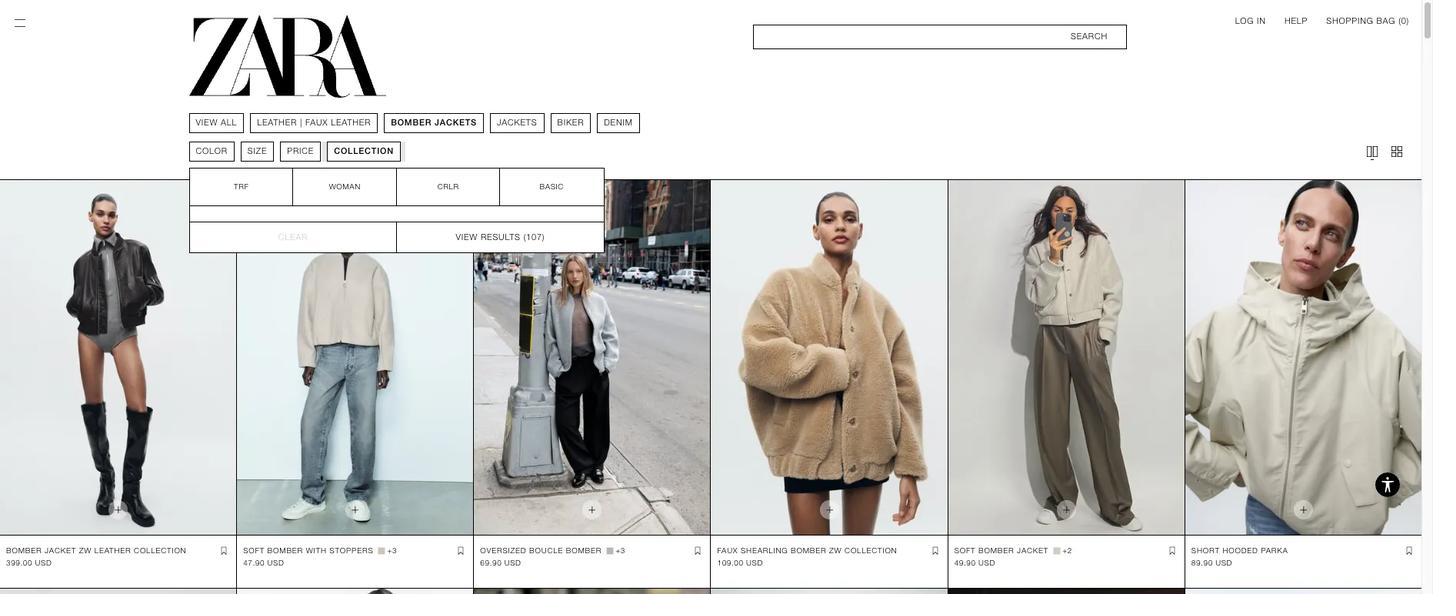 Task type: locate. For each thing, give the bounding box(es) containing it.
view all
[[196, 118, 237, 128]]

2 + from the left
[[616, 546, 621, 555]]

+ 3 for oversized boucle bomber
[[616, 546, 626, 555]]

usd right 399.00
[[35, 559, 52, 567]]

0 vertical spatial image 0 of soft bomber jacket from zara image
[[949, 180, 1185, 535]]

color
[[196, 146, 228, 156]]

+
[[388, 546, 393, 555], [616, 546, 621, 555], [1063, 546, 1068, 555]]

zw left the leather
[[79, 546, 92, 555]]

image 0 of textured cropped bomber jacket from zara image
[[237, 589, 474, 594]]

bomber up 399.00
[[6, 546, 42, 555]]

size
[[248, 146, 267, 156]]

collection button
[[327, 142, 401, 162]]

image 0 of faux shearling bomber zw collection from zara image
[[712, 180, 948, 535]]

usd for 399.00 usd
[[35, 559, 52, 567]]

0 horizontal spatial view
[[196, 118, 218, 128]]

shopping
[[1327, 16, 1374, 26]]

bomber up 47.90 usd
[[268, 546, 303, 555]]

shearling
[[741, 546, 788, 555]]

0 horizontal spatial collection
[[134, 546, 187, 555]]

soft
[[243, 546, 265, 555], [955, 546, 976, 555]]

1 horizontal spatial image 0 of soft bomber jacket from zara image
[[949, 180, 1185, 535]]

add item to wishlist image for 69.90 usd
[[692, 545, 705, 557]]

usd down the soft bomber jacket link
[[979, 559, 996, 567]]

bomber
[[6, 546, 42, 555], [268, 546, 303, 555], [566, 546, 602, 555], [791, 546, 827, 555], [979, 546, 1015, 555]]

usd
[[35, 559, 52, 567], [267, 559, 284, 567], [505, 559, 521, 567], [747, 559, 763, 567], [979, 559, 996, 567], [1216, 559, 1233, 567]]

49.90 usd
[[955, 559, 996, 567]]

short hooded parka
[[1192, 546, 1289, 555]]

+ 3 up image 0 of mixed bomber jacket zw collection from zara
[[616, 546, 626, 555]]

1 horizontal spatial collection
[[334, 146, 394, 156]]

3 + from the left
[[1063, 546, 1068, 555]]

1 + 3 from the left
[[388, 546, 397, 555]]

bomber right boucle on the left bottom
[[566, 546, 602, 555]]

3 add item to wishlist image from the left
[[929, 545, 942, 557]]

zw inside 'link'
[[79, 546, 92, 555]]

1 + from the left
[[388, 546, 393, 555]]

2 horizontal spatial +
[[1063, 546, 1068, 555]]

zoom change image
[[1390, 144, 1405, 159]]

1 horizontal spatial 3
[[621, 546, 626, 555]]

add item to wishlist image for 109.00 usd
[[929, 545, 942, 557]]

crlr
[[438, 182, 459, 191]]

49.90
[[955, 559, 976, 567]]

jacket left + 2 on the right of page
[[1018, 546, 1049, 555]]

faux shearling bomber zw collection link
[[718, 545, 898, 557]]

soft bomber jacket link
[[955, 545, 1049, 557]]

1 leather from the left
[[257, 118, 297, 128]]

1 3 from the left
[[393, 546, 397, 555]]

1 horizontal spatial jacket
[[1018, 546, 1049, 555]]

(
[[1399, 16, 1402, 26]]

+ right stoppers
[[388, 546, 393, 555]]

3 bomber from the left
[[566, 546, 602, 555]]

47.90
[[243, 559, 265, 567]]

add item to wishlist image
[[218, 545, 230, 557], [455, 545, 467, 557], [929, 545, 942, 557], [1167, 545, 1179, 557]]

biker link
[[558, 117, 584, 129]]

1 jacket from the left
[[45, 546, 76, 555]]

2 add item to wishlist image from the left
[[455, 545, 467, 557]]

3 right stoppers
[[393, 546, 397, 555]]

3 up image 0 of mixed bomber jacket zw collection from zara
[[621, 546, 626, 555]]

view for view all
[[196, 118, 218, 128]]

leather
[[257, 118, 297, 128], [331, 118, 371, 128]]

1 horizontal spatial +
[[616, 546, 621, 555]]

collection
[[334, 146, 394, 156], [134, 546, 187, 555], [845, 546, 898, 555]]

+ 3
[[388, 546, 397, 555], [616, 546, 626, 555]]

boucle
[[530, 546, 564, 555]]

2 + 3 from the left
[[616, 546, 626, 555]]

0 horizontal spatial add item to wishlist image
[[692, 545, 705, 557]]

0 horizontal spatial +
[[388, 546, 393, 555]]

hooded
[[1223, 546, 1259, 555]]

denim link
[[604, 117, 633, 129]]

1 add item to wishlist image from the left
[[218, 545, 230, 557]]

zw right shearling
[[830, 546, 842, 555]]

3 usd from the left
[[505, 559, 521, 567]]

bomber jackets link
[[391, 117, 477, 129]]

view left results
[[456, 232, 478, 242]]

3 for soft bomber with stoppers
[[393, 546, 397, 555]]

jackets
[[435, 118, 477, 128]]

1 zw from the left
[[79, 546, 92, 555]]

image 0 of soft bomber jacket from zara image
[[949, 180, 1185, 535], [712, 589, 948, 594]]

image 0 of faux leather bomber from zara image
[[1186, 589, 1422, 594]]

1 horizontal spatial view
[[456, 232, 478, 242]]

2 soft from the left
[[955, 546, 976, 555]]

bomber jacket zw leather collection
[[6, 546, 187, 555]]

zoom change image
[[1365, 144, 1381, 159]]

view all link
[[196, 117, 237, 129]]

accessibility image
[[1373, 470, 1404, 500]]

1 soft from the left
[[243, 546, 265, 555]]

1 horizontal spatial soft
[[955, 546, 976, 555]]

usd for 89.90 usd
[[1216, 559, 1233, 567]]

leather
[[94, 546, 131, 555]]

0 horizontal spatial jacket
[[45, 546, 76, 555]]

help link
[[1285, 15, 1309, 28]]

4 bomber from the left
[[791, 546, 827, 555]]

image 0 of short hooded parka from zara image
[[1186, 180, 1422, 535]]

3
[[393, 546, 397, 555], [621, 546, 626, 555]]

leather | faux leather link
[[257, 117, 371, 129]]

soft bomber with stoppers link
[[243, 545, 374, 557]]

5 usd from the left
[[979, 559, 996, 567]]

faux
[[306, 118, 328, 128]]

2 3 from the left
[[621, 546, 626, 555]]

add item to wishlist image for 47.90 usd
[[455, 545, 467, 557]]

view results (107)
[[456, 232, 545, 242]]

image 0 of soft bomber with stoppers from zara image
[[237, 180, 474, 535]]

soft up 47.90
[[243, 546, 265, 555]]

4 add item to wishlist image from the left
[[1167, 545, 1179, 557]]

0 vertical spatial view
[[196, 118, 218, 128]]

add item to wishlist image
[[692, 545, 705, 557], [1404, 545, 1416, 557]]

bomber
[[391, 118, 432, 128]]

0 horizontal spatial image 0 of soft bomber jacket from zara image
[[712, 589, 948, 594]]

0 horizontal spatial soft
[[243, 546, 265, 555]]

jacket
[[45, 546, 76, 555], [1018, 546, 1049, 555]]

image 0 of bomber jacket zw leather collection from zara image
[[0, 180, 236, 535]]

0 horizontal spatial leather
[[257, 118, 297, 128]]

view left all
[[196, 118, 218, 128]]

image 0 of mixed bomber jacket zw collection from zara image
[[474, 589, 711, 594]]

0 horizontal spatial 3
[[393, 546, 397, 555]]

2 horizontal spatial collection
[[845, 546, 898, 555]]

0 horizontal spatial + 3
[[388, 546, 397, 555]]

1 usd from the left
[[35, 559, 52, 567]]

trf
[[234, 182, 249, 191]]

soft up 49.90
[[955, 546, 976, 555]]

zw
[[79, 546, 92, 555], [830, 546, 842, 555]]

4 usd from the left
[[747, 559, 763, 567]]

1 horizontal spatial leather
[[331, 118, 371, 128]]

in
[[1258, 16, 1267, 26]]

usd right 47.90
[[267, 559, 284, 567]]

log in
[[1236, 16, 1267, 26]]

bomber jacket zw leather collection link
[[6, 545, 187, 557]]

6 usd from the left
[[1216, 559, 1233, 567]]

0 horizontal spatial zw
[[79, 546, 92, 555]]

bomber right shearling
[[791, 546, 827, 555]]

view
[[196, 118, 218, 128], [456, 232, 478, 242]]

+ up 'image 0 of crop soft bomber jacket from zara'
[[1063, 546, 1068, 555]]

usd down oversized
[[505, 559, 521, 567]]

log in link
[[1236, 15, 1267, 28]]

1 horizontal spatial + 3
[[616, 546, 626, 555]]

)
[[1407, 16, 1410, 26]]

leather up collection button
[[331, 118, 371, 128]]

image 0 of maxi pocket bomber from zara image
[[0, 589, 236, 594]]

+ up image 0 of mixed bomber jacket zw collection from zara
[[616, 546, 621, 555]]

1 horizontal spatial add item to wishlist image
[[1404, 545, 1416, 557]]

add item to wishlist image down accessibility "image"
[[1404, 545, 1416, 557]]

+ 3 right stoppers
[[388, 546, 397, 555]]

soft inside 'link'
[[243, 546, 265, 555]]

leather left |
[[257, 118, 297, 128]]

2 add item to wishlist image from the left
[[1404, 545, 1416, 557]]

bomber up 49.90 usd
[[979, 546, 1015, 555]]

oversized boucle bomber
[[481, 546, 602, 555]]

2 zw from the left
[[830, 546, 842, 555]]

1 horizontal spatial zw
[[830, 546, 842, 555]]

collection inside 'link'
[[134, 546, 187, 555]]

69.90
[[481, 559, 502, 567]]

1 add item to wishlist image from the left
[[692, 545, 705, 557]]

add item to wishlist image left "faux"
[[692, 545, 705, 557]]

1 vertical spatial view
[[456, 232, 478, 242]]

usd down short hooded parka link at the right bottom of the page
[[1216, 559, 1233, 567]]

usd down shearling
[[747, 559, 763, 567]]

search
[[1071, 32, 1108, 42]]

109.00
[[718, 559, 744, 567]]

with
[[306, 546, 327, 555]]

jacket up 399.00 usd
[[45, 546, 76, 555]]

+ for soft bomber with stoppers
[[388, 546, 393, 555]]

2 usd from the left
[[267, 559, 284, 567]]



Task type: vqa. For each thing, say whether or not it's contained in the screenshot.


Task type: describe. For each thing, give the bounding box(es) containing it.
denim
[[604, 118, 633, 128]]

oversized
[[481, 546, 527, 555]]

69.90 usd
[[481, 559, 521, 567]]

+ for soft bomber jacket
[[1063, 546, 1068, 555]]

view for view results (107)
[[456, 232, 478, 242]]

search link
[[754, 25, 1128, 49]]

399.00 usd
[[6, 559, 52, 567]]

bomber inside "link"
[[566, 546, 602, 555]]

Product search search field
[[754, 25, 1128, 49]]

oversized boucle bomber link
[[481, 545, 602, 557]]

2 bomber from the left
[[268, 546, 303, 555]]

usd for 69.90 usd
[[505, 559, 521, 567]]

usd for 47.90 usd
[[267, 559, 284, 567]]

1 bomber from the left
[[6, 546, 42, 555]]

faux
[[718, 546, 738, 555]]

bag
[[1377, 16, 1396, 26]]

clear button
[[190, 222, 397, 252]]

|
[[300, 118, 303, 128]]

1 vertical spatial image 0 of soft bomber jacket from zara image
[[712, 589, 948, 594]]

usd for 109.00 usd
[[747, 559, 763, 567]]

89.90
[[1192, 559, 1214, 567]]

short hooded parka link
[[1192, 545, 1289, 557]]

woman
[[329, 182, 361, 191]]

89.90 usd
[[1192, 559, 1233, 567]]

3 for oversized boucle bomber
[[621, 546, 626, 555]]

price button
[[280, 142, 321, 162]]

color button
[[189, 142, 235, 162]]

basic
[[540, 182, 564, 191]]

collection for faux shearling bomber zw collection
[[845, 546, 898, 555]]

zara logo united states. go to homepage image
[[189, 15, 387, 98]]

47.90 usd
[[243, 559, 284, 567]]

log
[[1236, 16, 1255, 26]]

+ 2
[[1063, 546, 1073, 555]]

2 leather from the left
[[331, 118, 371, 128]]

2
[[1068, 546, 1073, 555]]

add item to wishlist image for 49.90 usd
[[1167, 545, 1179, 557]]

0
[[1402, 16, 1407, 26]]

soft for soft bomber with stoppers
[[243, 546, 265, 555]]

+ 3 for soft bomber with stoppers
[[388, 546, 397, 555]]

+ for oversized boucle bomber
[[616, 546, 621, 555]]

jackets
[[497, 118, 538, 128]]

jacket inside 'link'
[[45, 546, 76, 555]]

109.00 usd
[[718, 559, 763, 567]]

soft bomber jacket
[[955, 546, 1049, 555]]

open menu image
[[12, 15, 28, 31]]

(107)
[[524, 232, 545, 242]]

bomber jackets
[[391, 118, 477, 128]]

clear
[[278, 232, 308, 242]]

add item to wishlist image for 89.90 usd
[[1404, 545, 1416, 557]]

price
[[287, 146, 314, 156]]

image 0 of oversized boucle bomber from zara image
[[474, 180, 711, 535]]

collection inside button
[[334, 146, 394, 156]]

results
[[481, 232, 521, 242]]

parka
[[1262, 546, 1289, 555]]

collection for bomber jacket zw leather collection
[[134, 546, 187, 555]]

add item to wishlist image for 399.00 usd
[[218, 545, 230, 557]]

usd for 49.90 usd
[[979, 559, 996, 567]]

jackets link
[[497, 117, 538, 129]]

faux shearling bomber zw collection
[[718, 546, 898, 555]]

2 jacket from the left
[[1018, 546, 1049, 555]]

short
[[1192, 546, 1221, 555]]

image 0 of crop soft bomber jacket from zara image
[[949, 589, 1185, 594]]

stoppers
[[330, 546, 374, 555]]

help
[[1285, 16, 1309, 26]]

all
[[221, 118, 237, 128]]

shopping bag ( 0 )
[[1327, 16, 1410, 26]]

0 status
[[1402, 16, 1407, 26]]

leather | faux leather
[[257, 118, 371, 128]]

biker
[[558, 118, 584, 128]]

soft for soft bomber jacket
[[955, 546, 976, 555]]

soft bomber with stoppers
[[243, 546, 374, 555]]

399.00
[[6, 559, 32, 567]]

size button
[[241, 142, 274, 162]]

5 bomber from the left
[[979, 546, 1015, 555]]



